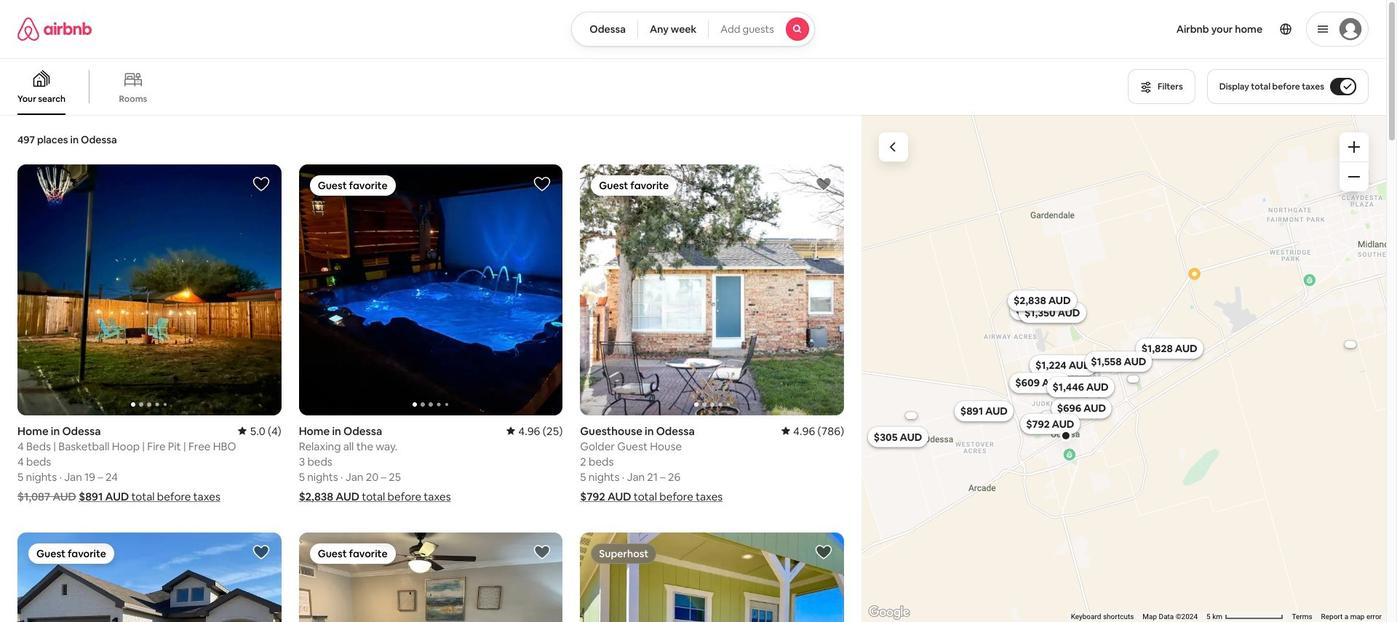 Task type: vqa. For each thing, say whether or not it's contained in the screenshot.
Guests
no



Task type: describe. For each thing, give the bounding box(es) containing it.
profile element
[[832, 0, 1369, 58]]

google map
showing 21 stays. region
[[862, 115, 1387, 622]]

zoom in image
[[1349, 141, 1360, 153]]

add to wishlist: guesthouse in odessa image
[[815, 175, 833, 193]]

add to wishlist: tiny home in odessa image
[[815, 543, 833, 561]]

4.96 out of 5 average rating,  25 reviews image
[[507, 424, 563, 438]]

4.96 out of 5 average rating,  786 reviews image
[[782, 424, 844, 438]]



Task type: locate. For each thing, give the bounding box(es) containing it.
zoom out image
[[1349, 171, 1360, 183]]

5.0 out of 5 average rating,  4 reviews image
[[238, 424, 281, 438]]

None search field
[[572, 12, 815, 47]]

google image
[[865, 603, 913, 622]]

add to wishlist: home in odessa image
[[534, 175, 551, 193], [252, 543, 270, 561], [534, 543, 551, 561]]

add to wishlist: home in odessa image
[[252, 175, 270, 193]]

the location you searched image
[[1060, 430, 1072, 441]]

group
[[17, 165, 281, 415], [299, 165, 563, 415], [580, 165, 844, 415], [17, 532, 281, 622], [299, 532, 563, 622], [580, 532, 844, 622]]



